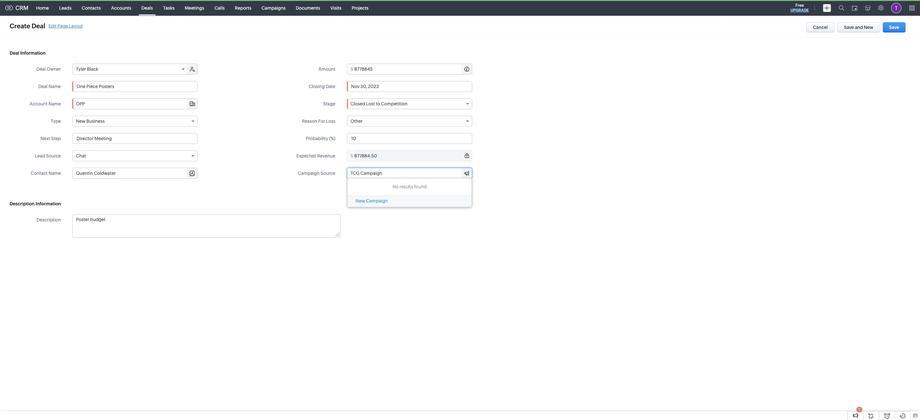 Task type: describe. For each thing, give the bounding box(es) containing it.
expected
[[297, 153, 316, 158]]

projects
[[352, 5, 369, 10]]

amount
[[319, 67, 336, 72]]

name for contact name
[[49, 171, 61, 176]]

competition
[[381, 101, 408, 106]]

profile element
[[888, 0, 906, 16]]

new for new campaign
[[356, 198, 365, 203]]

visits link
[[325, 0, 347, 16]]

description for description
[[37, 217, 61, 222]]

found
[[414, 184, 427, 189]]

information for deal information
[[20, 50, 46, 56]]

calls
[[215, 5, 225, 10]]

meetings
[[185, 5, 204, 10]]

free upgrade
[[791, 3, 809, 13]]

documents link
[[291, 0, 325, 16]]

account name
[[30, 101, 61, 106]]

other
[[351, 119, 363, 124]]

leads
[[59, 5, 72, 10]]

date
[[326, 84, 336, 89]]

closed lost to competition
[[351, 101, 408, 106]]

new campaign
[[356, 198, 388, 203]]

meetings link
[[180, 0, 209, 16]]

1 horizontal spatial campaign
[[366, 198, 388, 203]]

new inside button
[[864, 25, 874, 30]]

deal name
[[38, 84, 61, 89]]

calendar image
[[852, 5, 858, 10]]

tasks
[[163, 5, 175, 10]]

reason
[[302, 119, 317, 124]]

deals
[[142, 5, 153, 10]]

expected revenue
[[297, 153, 336, 158]]

closing date
[[309, 84, 336, 89]]

tyler
[[76, 67, 86, 72]]

projects link
[[347, 0, 374, 16]]

reason for loss
[[302, 119, 336, 124]]

campaigns link
[[257, 0, 291, 16]]

source for campaign source
[[321, 171, 336, 176]]

accounts
[[111, 5, 131, 10]]

next
[[40, 136, 50, 141]]

no results found
[[393, 184, 427, 189]]

(%)
[[329, 136, 336, 141]]

documents
[[296, 5, 320, 10]]

save for save
[[890, 25, 900, 30]]

contacts
[[82, 5, 101, 10]]

crm link
[[5, 4, 28, 11]]

lost
[[366, 101, 375, 106]]

create
[[10, 22, 30, 30]]

page
[[57, 23, 68, 28]]

upgrade
[[791, 8, 809, 13]]

loss
[[326, 119, 336, 124]]

save button
[[883, 22, 906, 32]]

results
[[400, 184, 413, 189]]

search image
[[839, 5, 845, 11]]

search element
[[835, 0, 849, 16]]

description for description information
[[10, 201, 35, 206]]

save for save and new
[[844, 25, 854, 30]]

tyler black
[[76, 67, 98, 72]]

step
[[51, 136, 61, 141]]

probability (%)
[[306, 136, 336, 141]]

no
[[393, 184, 399, 189]]

lead source
[[35, 153, 61, 158]]

contact
[[31, 171, 48, 176]]

1
[[859, 408, 861, 411]]

contact name
[[31, 171, 61, 176]]



Task type: locate. For each thing, give the bounding box(es) containing it.
new
[[864, 25, 874, 30], [76, 119, 85, 124], [356, 198, 365, 203]]

0 vertical spatial name
[[49, 84, 61, 89]]

name
[[49, 84, 61, 89], [49, 101, 61, 106], [49, 171, 61, 176]]

visits
[[331, 5, 342, 10]]

new inside field
[[76, 119, 85, 124]]

campaign
[[298, 171, 320, 176], [366, 198, 388, 203]]

$ for expected revenue
[[351, 153, 354, 158]]

2 vertical spatial name
[[49, 171, 61, 176]]

deal for deal information
[[10, 50, 19, 56]]

deals link
[[136, 0, 158, 16]]

3 name from the top
[[49, 171, 61, 176]]

calls link
[[209, 0, 230, 16]]

lead
[[35, 153, 45, 158]]

deal for deal name
[[38, 84, 48, 89]]

layout
[[69, 23, 83, 28]]

home
[[36, 5, 49, 10]]

$
[[351, 67, 354, 72], [351, 153, 354, 158]]

name right contact
[[49, 171, 61, 176]]

2 $ from the top
[[351, 153, 354, 158]]

None field
[[73, 99, 198, 109], [73, 168, 198, 178], [347, 168, 472, 178], [73, 99, 198, 109], [73, 168, 198, 178], [347, 168, 472, 178]]

information down contact name
[[36, 201, 61, 206]]

deal left owner
[[36, 67, 46, 72]]

to
[[376, 101, 380, 106]]

home link
[[31, 0, 54, 16]]

tasks link
[[158, 0, 180, 16]]

None text field
[[354, 64, 472, 74], [72, 81, 198, 92], [72, 133, 198, 144], [347, 133, 472, 144], [73, 168, 198, 178], [73, 215, 341, 238], [354, 64, 472, 74], [72, 81, 198, 92], [72, 133, 198, 144], [347, 133, 472, 144], [73, 168, 198, 178], [73, 215, 341, 238]]

deal information
[[10, 50, 46, 56]]

0 vertical spatial source
[[46, 153, 61, 158]]

source for lead source
[[46, 153, 61, 158]]

2 horizontal spatial new
[[864, 25, 874, 30]]

0 horizontal spatial campaign
[[298, 171, 320, 176]]

name for account name
[[49, 101, 61, 106]]

type
[[51, 119, 61, 124]]

source down revenue
[[321, 171, 336, 176]]

chat
[[76, 153, 86, 158]]

0 horizontal spatial source
[[46, 153, 61, 158]]

source
[[46, 153, 61, 158], [321, 171, 336, 176]]

1 save from the left
[[844, 25, 854, 30]]

2 vertical spatial new
[[356, 198, 365, 203]]

Other field
[[347, 116, 472, 127]]

information for description information
[[36, 201, 61, 206]]

deal down "create"
[[10, 50, 19, 56]]

next step
[[40, 136, 61, 141]]

save left and
[[844, 25, 854, 30]]

2 name from the top
[[49, 101, 61, 106]]

1 vertical spatial name
[[49, 101, 61, 106]]

deal left edit on the left top of the page
[[32, 22, 45, 30]]

1 horizontal spatial description
[[37, 217, 61, 222]]

0 vertical spatial campaign
[[298, 171, 320, 176]]

0 vertical spatial $
[[351, 67, 354, 72]]

Closed Lost to Competition field
[[347, 98, 472, 109]]

black
[[87, 67, 98, 72]]

edit
[[49, 23, 57, 28]]

create menu image
[[823, 4, 832, 12]]

contacts link
[[77, 0, 106, 16]]

name for deal name
[[49, 84, 61, 89]]

$ for amount
[[351, 67, 354, 72]]

leads link
[[54, 0, 77, 16]]

information
[[20, 50, 46, 56], [36, 201, 61, 206]]

1 horizontal spatial source
[[321, 171, 336, 176]]

business
[[86, 119, 105, 124]]

source right lead
[[46, 153, 61, 158]]

save
[[844, 25, 854, 30], [890, 25, 900, 30]]

1 vertical spatial source
[[321, 171, 336, 176]]

None text field
[[73, 99, 198, 109], [354, 151, 472, 161], [347, 168, 472, 178], [73, 99, 198, 109], [354, 151, 472, 161], [347, 168, 472, 178]]

$ right revenue
[[351, 153, 354, 158]]

1 vertical spatial campaign
[[366, 198, 388, 203]]

and
[[855, 25, 863, 30]]

0 horizontal spatial description
[[10, 201, 35, 206]]

information up deal owner
[[20, 50, 46, 56]]

save inside "button"
[[890, 25, 900, 30]]

free
[[796, 3, 804, 8]]

description information
[[10, 201, 61, 206]]

name right account
[[49, 101, 61, 106]]

cancel
[[813, 25, 828, 30]]

$ right amount in the top of the page
[[351, 67, 354, 72]]

revenue
[[317, 153, 336, 158]]

crm
[[15, 4, 28, 11]]

0 vertical spatial new
[[864, 25, 874, 30]]

1 vertical spatial $
[[351, 153, 354, 158]]

account
[[30, 101, 48, 106]]

edit page layout link
[[49, 23, 83, 28]]

1 horizontal spatial save
[[890, 25, 900, 30]]

deal up account name
[[38, 84, 48, 89]]

Chat field
[[72, 150, 198, 161]]

create deal edit page layout
[[10, 22, 83, 30]]

MMM D, YYYY text field
[[347, 81, 472, 92]]

campaign source
[[298, 171, 336, 176]]

save and new button
[[838, 22, 881, 32]]

save down profile image
[[890, 25, 900, 30]]

0 vertical spatial information
[[20, 50, 46, 56]]

owner
[[47, 67, 61, 72]]

probability
[[306, 136, 328, 141]]

save and new
[[844, 25, 874, 30]]

0 horizontal spatial save
[[844, 25, 854, 30]]

new for new business
[[76, 119, 85, 124]]

profile image
[[892, 3, 902, 13]]

campaigns
[[262, 5, 286, 10]]

name down owner
[[49, 84, 61, 89]]

0 horizontal spatial new
[[76, 119, 85, 124]]

1 vertical spatial information
[[36, 201, 61, 206]]

Tyler Black field
[[73, 64, 188, 74]]

1 name from the top
[[49, 84, 61, 89]]

deal for deal owner
[[36, 67, 46, 72]]

1 $ from the top
[[351, 67, 354, 72]]

create menu element
[[820, 0, 835, 16]]

closed
[[351, 101, 365, 106]]

accounts link
[[106, 0, 136, 16]]

save inside button
[[844, 25, 854, 30]]

new business
[[76, 119, 105, 124]]

description
[[10, 201, 35, 206], [37, 217, 61, 222]]

deal owner
[[36, 67, 61, 72]]

stage
[[323, 101, 336, 106]]

closing
[[309, 84, 325, 89]]

reports
[[235, 5, 251, 10]]

reports link
[[230, 0, 257, 16]]

1 horizontal spatial new
[[356, 198, 365, 203]]

cancel button
[[807, 22, 835, 32]]

2 save from the left
[[890, 25, 900, 30]]

New Business field
[[72, 116, 198, 127]]

0 vertical spatial description
[[10, 201, 35, 206]]

1 vertical spatial description
[[37, 217, 61, 222]]

1 vertical spatial new
[[76, 119, 85, 124]]

deal
[[32, 22, 45, 30], [10, 50, 19, 56], [36, 67, 46, 72], [38, 84, 48, 89]]

for
[[318, 119, 325, 124]]



Task type: vqa. For each thing, say whether or not it's contained in the screenshot.
second REGION from the bottom
no



